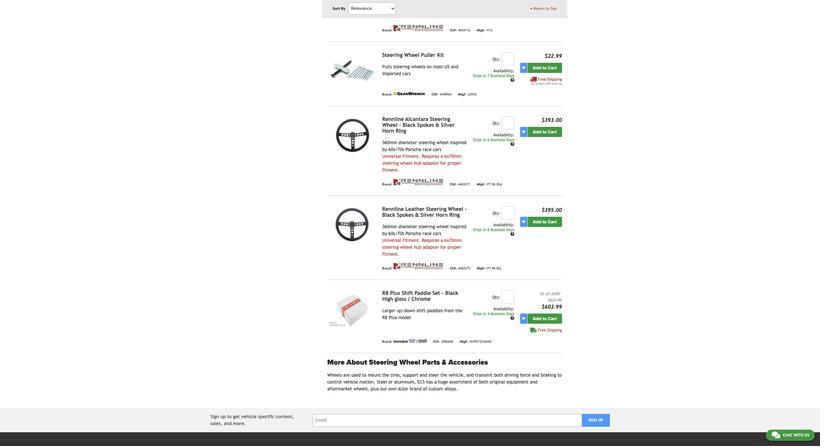 Task type: locate. For each thing, give the bounding box(es) containing it.
add to cart for $393.00
[[533, 129, 557, 135]]

sign up button
[[582, 414, 610, 427]]

steering up mount
[[369, 358, 397, 367]]

vehicle up more.
[[241, 415, 257, 420]]

1 in from the top
[[483, 74, 486, 78]]

1 fitment. from the top
[[403, 154, 420, 159]]

diameter down rennline alcantara steering wheel - black spokes & silver horn ring 'link'
[[398, 140, 417, 145]]

2 race from the top
[[423, 231, 432, 236]]

1 vertical spatial by
[[382, 231, 387, 236]]

ring for rennline alcantara steering wheel - black spokes & silver horn ring
[[396, 128, 406, 134]]

rennline - corporate logo image up paddle
[[394, 263, 444, 270]]

1 add to wish list image from the top
[[522, 130, 525, 134]]

1 vertical spatial fitment.
[[403, 238, 420, 243]]

0 vertical spatial free
[[538, 77, 546, 82]]

rennline left leather
[[382, 206, 404, 212]]

1 universal from the top
[[382, 154, 401, 159]]

1 vertical spatial 360mm
[[382, 224, 397, 229]]

2 6x70mm from the top
[[444, 238, 462, 243]]

qty: for $22.99
[[493, 57, 500, 62]]

3086668
[[441, 340, 453, 344]]

2 add to wish list image from the top
[[522, 317, 525, 321]]

imported
[[382, 71, 401, 76]]

60s/70s for rennline alcantara steering wheel - black spokes & silver horn ring
[[388, 147, 404, 152]]

proper for rennline alcantara steering wheel - black spokes & silver horn ring
[[448, 161, 461, 166]]

qty: for $393.00
[[493, 121, 500, 126]]

1 race from the top
[[423, 147, 432, 152]]

1 6x70mm from the top
[[444, 154, 462, 159]]

3 rennline - corporate logo image from the top
[[394, 263, 444, 270]]

are
[[343, 373, 350, 378]]

up inside button
[[598, 418, 603, 423]]

rennline left alcantara
[[382, 116, 404, 122]]

2 rennline from the top
[[382, 206, 404, 212]]

wheel down the es#: 4465571
[[448, 206, 463, 212]]

60s/70s
[[388, 147, 404, 152], [388, 231, 404, 236]]

3 brand: from the top
[[382, 183, 392, 186]]

free inside free shipping on orders $49 and up
[[538, 77, 546, 82]]

cars
[[402, 71, 411, 76], [433, 147, 441, 152], [433, 231, 441, 236]]

0 vertical spatial proper
[[448, 161, 461, 166]]

1 by from the top
[[382, 147, 387, 152]]

1 inspired from the top
[[450, 140, 466, 145]]

0 horizontal spatial up
[[220, 415, 226, 420]]

brand: for rennline alcantara steering wheel - black spokes & silver horn ring
[[382, 183, 392, 186]]

mfg#: left i77.86.bsl
[[477, 267, 485, 270]]

sign inside sign up to get vehicle specific content, sales, and more.
[[210, 415, 219, 420]]

spokes for leather
[[397, 212, 414, 218]]

0 vertical spatial 360mm diameter steering wheel inspired by 60s/70s porsche race cars universal fitment. requires a 6x70mm steering wheel hub adapter for proper fitment.
[[382, 140, 466, 173]]

4 ships from the top
[[473, 312, 482, 317]]

$603.99
[[542, 304, 562, 310]]

1 vertical spatial &
[[415, 212, 419, 218]]

2 360mm diameter steering wheel inspired by 60s/70s porsche race cars universal fitment. requires a 6x70mm steering wheel hub adapter for proper fitment. from the top
[[382, 224, 466, 257]]

diameter for leather
[[398, 224, 417, 229]]

to up motion.
[[362, 373, 366, 378]]

360mm diameter steering wheel inspired by 60s/70s porsche race cars universal fitment. requires a 6x70mm steering wheel hub adapter for proper fitment. down rennline leather steering wheel - black spokes & silver horn ring
[[382, 224, 466, 257]]

r8 down larger
[[382, 315, 387, 320]]

2 in from the top
[[483, 138, 486, 142]]

0 horizontal spatial ring
[[396, 128, 406, 134]]

1 ships in 6 business days from the top
[[473, 138, 514, 142]]

es#: for steering wheel puller kit
[[432, 93, 438, 96]]

get
[[233, 415, 240, 420]]

1 cart from the top
[[548, 65, 557, 71]]

3 business from the top
[[491, 228, 505, 232]]

a inside wheels are used to mount the tires, support and steer the vehicle, and transmit both driving force and braking to control vehicle motion. steel or aluminum, ecs has a huge assortment of both original equipment and aftermarket wheels, plus our own alzor brand of custom alloys.
[[434, 380, 437, 385]]

larger
[[382, 308, 395, 314]]

4 add from the top
[[533, 316, 541, 322]]

race
[[423, 147, 432, 152], [423, 231, 432, 236]]

2 diameter from the top
[[398, 224, 417, 229]]

0 vertical spatial fitment.
[[403, 154, 420, 159]]

add to cart button down $393.00
[[528, 127, 562, 137]]

cars inside pulls steering wheels on most us and imported cars
[[402, 71, 411, 76]]

es#: left 3086668
[[433, 340, 440, 344]]

shipping for free shipping on orders $49 and up
[[547, 77, 562, 82]]

0 vertical spatial 360mm
[[382, 140, 397, 145]]

black down gear wrench - corporate logo
[[403, 122, 416, 128]]

by
[[341, 6, 345, 11]]

2 fitment. from the top
[[382, 252, 399, 257]]

requires for alcantara
[[422, 154, 439, 159]]

2 universal from the top
[[382, 238, 401, 243]]

0 horizontal spatial black
[[382, 212, 395, 218]]

and right sales, at the bottom
[[224, 421, 232, 427]]

diameter down leather
[[398, 224, 417, 229]]

1 vertical spatial plus
[[389, 315, 397, 320]]

and right us
[[451, 64, 458, 69]]

with
[[794, 433, 803, 438]]

requires
[[422, 154, 439, 159], [422, 238, 439, 243]]

cart down $395.00 at the top right
[[548, 219, 557, 225]]

porsche for alcantara
[[406, 147, 421, 152]]

cart
[[548, 65, 557, 71], [548, 129, 557, 135], [548, 219, 557, 225], [548, 316, 557, 322]]

cars down 'rennline leather steering wheel - black spokes & silver horn ring' 'link'
[[433, 231, 441, 236]]

& for leather
[[415, 212, 419, 218]]

1 360mm diameter steering wheel inspired by 60s/70s porsche race cars universal fitment. requires a 6x70mm steering wheel hub adapter for proper fitment. from the top
[[382, 140, 466, 173]]

2 free from the top
[[538, 328, 546, 333]]

2 brand: from the top
[[382, 93, 392, 96]]

free for free shipping
[[538, 328, 546, 333]]

0 vertical spatial porsche
[[406, 147, 421, 152]]

black right set
[[445, 290, 458, 297]]

ring inside rennline alcantara steering wheel - black spokes & silver horn ring
[[396, 128, 406, 134]]

4 cart from the top
[[548, 316, 557, 322]]

0 vertical spatial add to wish list image
[[522, 130, 525, 134]]

1 ships from the top
[[473, 74, 482, 78]]

add to cart down $393.00
[[533, 129, 557, 135]]

1 vertical spatial fitment.
[[382, 252, 399, 257]]

0 vertical spatial 6
[[487, 138, 489, 142]]

wheel inside rennline leather steering wheel - black spokes & silver horn ring
[[448, 206, 463, 212]]

es#: left 4465575
[[450, 267, 457, 270]]

add to cart button for $395.00
[[528, 217, 562, 227]]

0 vertical spatial horn
[[382, 128, 394, 134]]

us
[[805, 433, 809, 438]]

2 fitment. from the top
[[403, 238, 420, 243]]

fitment. down rennline leather steering wheel - black spokes & silver horn ring
[[403, 238, 420, 243]]

most
[[433, 64, 443, 69]]

spokes inside rennline alcantara steering wheel - black spokes & silver horn ring
[[417, 122, 434, 128]]

0 horizontal spatial horn
[[382, 128, 394, 134]]

60s/70s for rennline leather steering wheel - black spokes & silver horn ring
[[388, 231, 404, 236]]

0 vertical spatial &
[[436, 122, 439, 128]]

cars right imported
[[402, 71, 411, 76]]

cars for leather
[[433, 231, 441, 236]]

0 vertical spatial 60s/70s
[[388, 147, 404, 152]]

1 r8 from the top
[[382, 290, 389, 297]]

1 vertical spatial free
[[538, 328, 546, 333]]

steer
[[429, 373, 439, 378]]

- inside rennline leather steering wheel - black spokes & silver horn ring
[[465, 206, 467, 212]]

1 for from the top
[[440, 161, 446, 166]]

wheel
[[436, 140, 449, 145], [400, 161, 412, 166], [436, 224, 449, 229], [400, 245, 412, 250]]

to left get
[[227, 415, 232, 420]]

fitment. down rennline alcantara steering wheel - black spokes & silver horn ring 'link'
[[403, 154, 420, 159]]

silver for alcantara
[[441, 122, 455, 128]]

1 add to cart from the top
[[533, 65, 557, 71]]

6x70mm for rennline leather steering wheel - black spokes & silver horn ring
[[444, 238, 462, 243]]

mfg#: i77.86.bsl
[[477, 267, 502, 270]]

1 vertical spatial add to wish list image
[[522, 317, 525, 321]]

cars down rennline alcantara steering wheel - black spokes & silver horn ring 'link'
[[433, 147, 441, 152]]

0 vertical spatial adapter
[[423, 161, 439, 166]]

1 6 from the top
[[487, 138, 489, 142]]

rennline inside rennline alcantara steering wheel - black spokes & silver horn ring
[[382, 116, 404, 122]]

0 vertical spatial silver
[[441, 122, 455, 128]]

es#: 3086668
[[433, 340, 453, 344]]

ecs
[[417, 380, 425, 385]]

1 vertical spatial -
[[465, 206, 467, 212]]

orders
[[536, 82, 545, 85]]

1 horizontal spatial the
[[440, 373, 447, 378]]

black inside rennline leather steering wheel - black spokes & silver horn ring
[[382, 212, 395, 218]]

$393.00
[[542, 117, 562, 123]]

2 add to cart button from the top
[[528, 127, 562, 137]]

1 vertical spatial ships in 6 business days
[[473, 228, 514, 232]]

1 fitment. from the top
[[382, 168, 399, 173]]

1 vertical spatial proper
[[448, 245, 461, 250]]

2 360mm from the top
[[382, 224, 397, 229]]

2 ships in 6 business days from the top
[[473, 228, 514, 232]]

add to wish list image
[[522, 66, 525, 70], [522, 220, 525, 224]]

the inside the larger up/down shift paddles from the r8 plus model
[[455, 308, 462, 314]]

1 horizontal spatial horn
[[436, 212, 448, 218]]

to up free shipping on orders $49 and up
[[542, 65, 547, 71]]

0 horizontal spatial silver
[[421, 212, 434, 218]]

1 vertical spatial question circle image
[[510, 143, 514, 146]]

brand
[[410, 387, 422, 392]]

2 inspired from the top
[[450, 224, 466, 229]]

the right from
[[455, 308, 462, 314]]

1 business from the top
[[491, 74, 505, 78]]

& inside rennline alcantara steering wheel - black spokes & silver horn ring
[[436, 122, 439, 128]]

4 brand: from the top
[[382, 267, 392, 270]]

1 vertical spatial add to wish list image
[[522, 220, 525, 224]]

add to cart button for $393.00
[[528, 127, 562, 137]]

4 qty: from the top
[[493, 295, 500, 300]]

- right set
[[442, 290, 444, 297]]

spokes inside rennline leather steering wheel - black spokes & silver horn ring
[[397, 212, 414, 218]]

steering for more about steering wheel parts & accessories
[[369, 358, 397, 367]]

proper up es#: 4465575 at right
[[448, 245, 461, 250]]

plus inside r8 plus shift paddle set - black high gloss / chrome
[[390, 290, 400, 297]]

sort
[[333, 6, 340, 11]]

spokes
[[417, 122, 434, 128], [397, 212, 414, 218]]

add to wish list image for $395.00
[[522, 220, 525, 224]]

steering right alcantara
[[430, 116, 450, 122]]

of down ecs
[[423, 387, 427, 392]]

sign inside sign up button
[[589, 418, 597, 423]]

cart down $22.99
[[548, 65, 557, 71]]

the up huge in the right bottom of the page
[[440, 373, 447, 378]]

us
[[444, 64, 450, 69]]

1 horizontal spatial ring
[[449, 212, 460, 218]]

diameter
[[398, 140, 417, 145], [398, 224, 417, 229]]

plus down larger
[[389, 315, 397, 320]]

used
[[351, 373, 361, 378]]

6x70mm up the es#: 4465571
[[444, 154, 462, 159]]

1 360mm from the top
[[382, 140, 397, 145]]

gloss
[[395, 296, 406, 302]]

huge
[[438, 380, 448, 385]]

adapter
[[423, 161, 439, 166], [423, 245, 439, 250]]

plus inside the larger up/down shift paddles from the r8 plus model
[[389, 315, 397, 320]]

shipping down $603.99
[[547, 328, 562, 333]]

es#: left 4465571
[[450, 183, 457, 186]]

to right braking
[[557, 373, 562, 378]]

0 vertical spatial shipping
[[547, 77, 562, 82]]

mfg#: i112
[[477, 28, 493, 32]]

universal for rennline alcantara steering wheel - black spokes & silver horn ring
[[382, 154, 401, 159]]

2 vertical spatial black
[[445, 290, 458, 297]]

2 days from the top
[[506, 138, 514, 142]]

1 vertical spatial for
[[440, 245, 446, 250]]

1 horizontal spatial &
[[436, 122, 439, 128]]

0 horizontal spatial of
[[423, 387, 427, 392]]

1 hub from the top
[[414, 161, 421, 166]]

content,
[[276, 415, 294, 420]]

3 add to cart button from the top
[[528, 217, 562, 227]]

0 vertical spatial universal
[[382, 154, 401, 159]]

universal
[[382, 154, 401, 159], [382, 238, 401, 243]]

3 add from the top
[[533, 219, 541, 225]]

2 add to cart from the top
[[533, 129, 557, 135]]

cart down $393.00
[[548, 129, 557, 135]]

rennline leather steering wheel - black spokes & silver horn ring link
[[382, 206, 467, 218]]

mfg#: left i77.86.bsa at the top right of page
[[477, 183, 485, 186]]

steering
[[393, 64, 410, 69], [419, 140, 435, 145], [382, 161, 399, 166], [419, 224, 435, 229], [382, 245, 399, 250]]

1 horizontal spatial silver
[[441, 122, 455, 128]]

and right $49
[[552, 82, 557, 85]]

off
[[545, 292, 550, 297]]

2 hub from the top
[[414, 245, 421, 250]]

1 days from the top
[[506, 74, 514, 78]]

1 vertical spatial ring
[[449, 212, 460, 218]]

r8 left gloss
[[382, 290, 389, 297]]

2 qty: from the top
[[493, 121, 500, 126]]

2 vertical spatial &
[[442, 358, 446, 367]]

control
[[327, 380, 342, 385]]

black left leather
[[382, 212, 395, 218]]

cart for $395.00
[[548, 219, 557, 225]]

equipment
[[507, 380, 529, 385]]

vehicle down are on the bottom left of page
[[343, 380, 358, 385]]

mfg#: i77.86.bsa
[[477, 183, 502, 186]]

on left most
[[427, 64, 432, 69]]

1 vertical spatial on
[[531, 82, 535, 85]]

1 vertical spatial vehicle
[[241, 415, 257, 420]]

add to cart button down $395.00 at the top right
[[528, 217, 562, 227]]

1 diameter from the top
[[398, 140, 417, 145]]

pulls
[[382, 64, 392, 69]]

2 horizontal spatial the
[[455, 308, 462, 314]]

porsche for leather
[[406, 231, 421, 236]]

add to cart for $22.99
[[533, 65, 557, 71]]

inspired
[[450, 140, 466, 145], [450, 224, 466, 229]]

0 vertical spatial on
[[427, 64, 432, 69]]

shipping for free shipping
[[547, 328, 562, 333]]

1 proper from the top
[[448, 161, 461, 166]]

up for sign up
[[598, 418, 603, 423]]

wheels are used to mount the tires, support and steer the vehicle, and transmit both driving force and braking to control vehicle motion. steel or aluminum, ecs has a huge assortment of both original equipment and aftermarket wheels, plus our own alzor brand of custom alloys.
[[327, 373, 562, 392]]

fitment.
[[382, 168, 399, 173], [382, 252, 399, 257]]

up inside free shipping on orders $49 and up
[[558, 82, 562, 85]]

0 horizontal spatial the
[[382, 373, 389, 378]]

qty:
[[493, 57, 500, 62], [493, 121, 500, 126], [493, 211, 500, 216], [493, 295, 500, 300]]

1 adapter from the top
[[423, 161, 439, 166]]

black inside rennline alcantara steering wheel - black spokes & silver horn ring
[[403, 122, 416, 128]]

horn inside rennline leather steering wheel - black spokes & silver horn ring
[[436, 212, 448, 218]]

wheel left alcantara
[[382, 122, 398, 128]]

- inside rennline alcantara steering wheel - black spokes & silver horn ring
[[399, 122, 401, 128]]

add to cart down $395.00 at the top right
[[533, 219, 557, 225]]

1 60s/70s from the top
[[388, 147, 404, 152]]

0 vertical spatial question circle image
[[510, 78, 514, 82]]

aftermarket
[[327, 387, 352, 392]]

steering inside rennline leather steering wheel - black spokes & silver horn ring
[[426, 206, 446, 212]]

1 vertical spatial black
[[382, 212, 395, 218]]

2 r8 from the top
[[382, 315, 387, 320]]

- for rennline alcantara steering wheel - black spokes & silver horn ring
[[399, 122, 401, 128]]

1 vertical spatial cars
[[433, 147, 441, 152]]

1 horizontal spatial vehicle
[[343, 380, 358, 385]]

add to cart button up free shipping
[[528, 314, 562, 324]]

business for $22.99
[[491, 74, 505, 78]]

both up original
[[494, 373, 503, 378]]

add to cart button up free shipping on orders $49 and up
[[528, 63, 562, 73]]

set
[[432, 290, 440, 297]]

in
[[483, 74, 486, 78], [483, 138, 486, 142], [483, 228, 486, 232], [483, 312, 486, 317]]

up inside sign up to get vehicle specific content, sales, and more.
[[220, 415, 226, 420]]

rennline alcantara steering wheel - black spokes & silver horn ring link
[[382, 116, 455, 134]]

$22.99
[[545, 53, 562, 59]]

6x70mm for rennline alcantara steering wheel - black spokes & silver horn ring
[[444, 154, 462, 159]]

1 vertical spatial r8
[[382, 315, 387, 320]]

proper up the es#: 4465571
[[448, 161, 461, 166]]

mfg#: left 2291d
[[458, 93, 467, 96]]

0 vertical spatial diameter
[[398, 140, 417, 145]]

and down force
[[530, 380, 537, 385]]

1 vertical spatial silver
[[421, 212, 434, 218]]

steering inside rennline alcantara steering wheel - black spokes & silver horn ring
[[430, 116, 450, 122]]

1 horizontal spatial black
[[403, 122, 416, 128]]

race down rennline leather steering wheel - black spokes & silver horn ring
[[423, 231, 432, 236]]

1 vertical spatial race
[[423, 231, 432, 236]]

2 proper from the top
[[448, 245, 461, 250]]

force
[[520, 373, 531, 378]]

& inside rennline leather steering wheel - black spokes & silver horn ring
[[415, 212, 419, 218]]

3 question circle image from the top
[[510, 317, 514, 321]]

black inside r8 plus shift paddle set - black high gloss / chrome
[[445, 290, 458, 297]]

msrp
[[551, 292, 561, 297]]

1 horizontal spatial sign
[[589, 418, 597, 423]]

1 availability: from the top
[[493, 69, 514, 73]]

rennline inside rennline leather steering wheel - black spokes & silver horn ring
[[382, 206, 404, 212]]

kit
[[437, 52, 444, 58]]

0 horizontal spatial on
[[427, 64, 432, 69]]

3 days from the top
[[506, 228, 514, 232]]

to left top at the right top
[[546, 6, 549, 11]]

1 vertical spatial rennline - corporate logo image
[[394, 179, 444, 186]]

wheel inside rennline alcantara steering wheel - black spokes & silver horn ring
[[382, 122, 398, 128]]

0 vertical spatial -
[[399, 122, 401, 128]]

mfg#: for rennline leather steering wheel - black spokes & silver horn ring
[[477, 267, 485, 270]]

horn for leather
[[436, 212, 448, 218]]

1 requires from the top
[[422, 154, 439, 159]]

universal for rennline leather steering wheel - black spokes & silver horn ring
[[382, 238, 401, 243]]

assortment
[[449, 380, 472, 385]]

&
[[436, 122, 439, 128], [415, 212, 419, 218], [442, 358, 446, 367]]

2 availability: from the top
[[493, 133, 514, 137]]

more about steering wheel parts & accessories
[[327, 358, 488, 367]]

proper
[[448, 161, 461, 166], [448, 245, 461, 250]]

cart down $603.99
[[548, 316, 557, 322]]

add to cart button
[[528, 63, 562, 73], [528, 127, 562, 137], [528, 217, 562, 227], [528, 314, 562, 324]]

2 business from the top
[[491, 138, 505, 142]]

0 vertical spatial hub
[[414, 161, 421, 166]]

2 add from the top
[[533, 129, 541, 135]]

ring inside rennline leather steering wheel - black spokes & silver horn ring
[[449, 212, 460, 218]]

0 vertical spatial plus
[[390, 290, 400, 297]]

wheel for more about steering wheel parts & accessories
[[399, 358, 420, 367]]

es#: left the "4659116"
[[450, 28, 457, 32]]

3 in from the top
[[483, 228, 486, 232]]

2 60s/70s from the top
[[388, 231, 404, 236]]

2 for from the top
[[440, 245, 446, 250]]

4 business from the top
[[491, 312, 505, 317]]

0 horizontal spatial vehicle
[[241, 415, 257, 420]]

2 by from the top
[[382, 231, 387, 236]]

- left alcantara
[[399, 122, 401, 128]]

2 requires from the top
[[422, 238, 439, 243]]

1 vertical spatial shipping
[[547, 328, 562, 333]]

360mm diameter steering wheel inspired by 60s/70s porsche race cars universal fitment. requires a 6x70mm steering wheel hub adapter for proper fitment. for leather
[[382, 224, 466, 257]]

silver inside rennline alcantara steering wheel - black spokes & silver horn ring
[[441, 122, 455, 128]]

brand:
[[382, 28, 392, 32], [382, 93, 392, 96], [382, 183, 392, 186], [382, 267, 392, 270], [382, 340, 392, 344]]

adapter for leather
[[423, 245, 439, 250]]

1 vertical spatial both
[[479, 380, 488, 385]]

es#: 4348964
[[432, 93, 452, 96]]

horn for alcantara
[[382, 128, 394, 134]]

plus
[[390, 290, 400, 297], [389, 315, 397, 320]]

2 6 from the top
[[487, 228, 489, 232]]

on inside free shipping on orders $49 and up
[[531, 82, 535, 85]]

proper for rennline leather steering wheel - black spokes & silver horn ring
[[448, 245, 461, 250]]

cars for alcantara
[[433, 147, 441, 152]]

shift
[[417, 308, 426, 314]]

3 qty: from the top
[[493, 211, 500, 216]]

es#: for r8 plus shift paddle set - black high gloss / chrome
[[433, 340, 440, 344]]

business for $395.00
[[491, 228, 505, 232]]

days for $22.99
[[506, 74, 514, 78]]

porsche down rennline leather steering wheel - black spokes & silver horn ring
[[406, 231, 421, 236]]

2 vertical spatial cars
[[433, 231, 441, 236]]

rennline - corporate logo image up steering wheel puller kit link
[[394, 25, 444, 31]]

in for rennline alcantara steering wheel - black spokes & silver horn ring
[[483, 138, 486, 142]]

- down 4465571
[[465, 206, 467, 212]]

ships for steering wheel puller kit
[[473, 74, 482, 78]]

1 rennline from the top
[[382, 116, 404, 122]]

None number field
[[501, 52, 514, 65], [501, 117, 514, 130], [501, 207, 514, 220], [501, 291, 514, 304], [501, 52, 514, 65], [501, 117, 514, 130], [501, 207, 514, 220], [501, 291, 514, 304]]

add to cart up free shipping
[[533, 316, 557, 322]]

0 vertical spatial of
[[473, 380, 478, 385]]

of down transmit in the bottom of the page
[[473, 380, 478, 385]]

porsche down rennline alcantara steering wheel - black spokes & silver horn ring 'link'
[[406, 147, 421, 152]]

2 adapter from the top
[[423, 245, 439, 250]]

free down $22.99
[[538, 77, 546, 82]]

0 horizontal spatial -
[[399, 122, 401, 128]]

adapter for alcantara
[[423, 161, 439, 166]]

rennline
[[382, 116, 404, 122], [382, 206, 404, 212]]

r8 inside the larger up/down shift paddles from the r8 plus model
[[382, 315, 387, 320]]

add to wish list image for rennline alcantara steering wheel - black spokes & silver horn ring
[[522, 130, 525, 134]]

shipping right orders
[[547, 77, 562, 82]]

tires,
[[390, 373, 401, 378]]

3 availability: from the top
[[493, 223, 514, 228]]

on left orders
[[531, 82, 535, 85]]

to down $393.00
[[542, 129, 547, 135]]

hub
[[414, 161, 421, 166], [414, 245, 421, 250]]

1 question circle image from the top
[[510, 78, 514, 82]]

1 vertical spatial 360mm diameter steering wheel inspired by 60s/70s porsche race cars universal fitment. requires a 6x70mm steering wheel hub adapter for proper fitment.
[[382, 224, 466, 257]]

1 add to cart button from the top
[[528, 63, 562, 73]]

add to wish list image
[[522, 130, 525, 134], [522, 317, 525, 321]]

3 add to cart from the top
[[533, 219, 557, 225]]

2 add to wish list image from the top
[[522, 220, 525, 224]]

1 vertical spatial porsche
[[406, 231, 421, 236]]

es#: 4659116
[[450, 28, 470, 32]]

shipping inside free shipping on orders $49 and up
[[547, 77, 562, 82]]

ring down the es#: 4465571
[[449, 212, 460, 218]]

alzor
[[398, 387, 408, 392]]

free
[[538, 77, 546, 82], [538, 328, 546, 333]]

0 vertical spatial 6x70mm
[[444, 154, 462, 159]]

3%
[[540, 292, 544, 297]]

0 vertical spatial vehicle
[[343, 380, 358, 385]]

hub for alcantara
[[414, 161, 421, 166]]

steering for rennline alcantara steering wheel - black spokes & silver horn ring
[[430, 116, 450, 122]]

silver inside rennline leather steering wheel - black spokes & silver horn ring
[[421, 212, 434, 218]]

1 horizontal spatial spokes
[[417, 122, 434, 128]]

2 porsche from the top
[[406, 231, 421, 236]]

2 cart from the top
[[548, 129, 557, 135]]

wheel up support
[[399, 358, 420, 367]]

0 vertical spatial ring
[[396, 128, 406, 134]]

2 rennline - corporate logo image from the top
[[394, 179, 444, 186]]

motion.
[[359, 380, 375, 385]]

1 horizontal spatial -
[[442, 290, 444, 297]]

3 cart from the top
[[548, 219, 557, 225]]

1 horizontal spatial up
[[558, 82, 562, 85]]

1 vertical spatial diameter
[[398, 224, 417, 229]]

0 vertical spatial inspired
[[450, 140, 466, 145]]

0 vertical spatial cars
[[402, 71, 411, 76]]

1 vertical spatial 60s/70s
[[388, 231, 404, 236]]

2 horizontal spatial -
[[465, 206, 467, 212]]

1 free from the top
[[538, 77, 546, 82]]

mfg#: left 4s0951523ainz on the bottom right
[[460, 340, 468, 344]]

1 horizontal spatial both
[[494, 373, 503, 378]]

inspired for rennline alcantara steering wheel - black spokes & silver horn ring
[[450, 140, 466, 145]]

0 vertical spatial race
[[423, 147, 432, 152]]

4 days from the top
[[506, 312, 514, 317]]

2 vertical spatial a
[[434, 380, 437, 385]]

ships in 6 business days for rennline alcantara steering wheel - black spokes & silver horn ring
[[473, 138, 514, 142]]

1 vertical spatial inspired
[[450, 224, 466, 229]]

free shipping
[[538, 328, 562, 333]]

our
[[380, 387, 387, 392]]

es#4348964 - 2291d - steering wheel puller kit - pulls steering wheels on most us and imported cars - gear wrench - audi bmw volkswagen mercedes benz mini porsche image
[[327, 52, 377, 90]]

- for rennline leather steering wheel - black spokes & silver horn ring
[[465, 206, 467, 212]]

r8 plus shift paddle set - black high gloss / chrome link
[[382, 290, 458, 302]]

ring down alcantara
[[396, 128, 406, 134]]

1 vertical spatial a
[[441, 238, 443, 243]]

race down rennline alcantara steering wheel - black spokes & silver horn ring 'link'
[[423, 147, 432, 152]]

es#4465575 - i77.86.bsl - rennline leather steering wheel - black spokes & silver horn ring - 360mm diameter steering wheel inspired by 60s/70s porsche race cars - rennline - audi bmw volkswagen mercedes benz mini porsche image
[[327, 207, 377, 244]]

0 vertical spatial fitment.
[[382, 168, 399, 173]]

horn inside rennline alcantara steering wheel - black spokes & silver horn ring
[[382, 128, 394, 134]]

2 question circle image from the top
[[510, 143, 514, 146]]

free down $603.99
[[538, 328, 546, 333]]

rennline - corporate logo image
[[394, 25, 444, 31], [394, 179, 444, 186], [394, 263, 444, 270]]

mfg#: left i112 at the top
[[477, 28, 485, 32]]

6x70mm up es#: 4465575 at right
[[444, 238, 462, 243]]

1 vertical spatial universal
[[382, 238, 401, 243]]

0 vertical spatial by
[[382, 147, 387, 152]]

both down transmit in the bottom of the page
[[479, 380, 488, 385]]

2 ships from the top
[[473, 138, 482, 142]]

mfg#: for r8 plus shift paddle set - black high gloss / chrome
[[460, 340, 468, 344]]

1 porsche from the top
[[406, 147, 421, 152]]

the up "steel"
[[382, 373, 389, 378]]

5 brand: from the top
[[382, 340, 392, 344]]

4 in from the top
[[483, 312, 486, 317]]

1 vertical spatial hub
[[414, 245, 421, 250]]

plus left shift
[[390, 290, 400, 297]]

1 add to wish list image from the top
[[522, 66, 525, 70]]

1 qty: from the top
[[493, 57, 500, 62]]

days for $393.00
[[506, 138, 514, 142]]

steering right leather
[[426, 206, 446, 212]]

pulls steering wheels on most us and imported cars
[[382, 64, 458, 76]]

0 vertical spatial rennline - corporate logo image
[[394, 25, 444, 31]]

accessories
[[448, 358, 488, 367]]

1 add from the top
[[533, 65, 541, 71]]

0 horizontal spatial sign
[[210, 415, 219, 420]]

4 add to cart button from the top
[[528, 314, 562, 324]]

3 ships from the top
[[473, 228, 482, 232]]

vehicle
[[343, 380, 358, 385], [241, 415, 257, 420]]

rennline - corporate logo image up leather
[[394, 179, 444, 186]]

2 shipping from the top
[[547, 328, 562, 333]]

360mm diameter steering wheel inspired by 60s/70s porsche race cars universal fitment. requires a 6x70mm steering wheel hub adapter for proper fitment. down rennline alcantara steering wheel - black spokes & silver horn ring 'link'
[[382, 140, 466, 173]]

2 vertical spatial question circle image
[[510, 317, 514, 321]]

add to cart up free shipping on orders $49 and up
[[533, 65, 557, 71]]

es#:
[[450, 28, 457, 32], [432, 93, 438, 96], [450, 183, 457, 186], [450, 267, 457, 270], [433, 340, 440, 344]]

1 shipping from the top
[[547, 77, 562, 82]]

steering
[[382, 52, 403, 58], [430, 116, 450, 122], [426, 206, 446, 212], [369, 358, 397, 367]]

- inside r8 plus shift paddle set - black high gloss / chrome
[[442, 290, 444, 297]]

question circle image
[[510, 78, 514, 82], [510, 143, 514, 146], [510, 317, 514, 321]]

of
[[473, 380, 478, 385], [423, 387, 427, 392]]

2 vertical spatial rennline - corporate logo image
[[394, 263, 444, 270]]

es#: left 4348964
[[432, 93, 438, 96]]



Task type: describe. For each thing, give the bounding box(es) containing it.
add to wish list image for $22.99
[[522, 66, 525, 70]]

on inside pulls steering wheels on most us and imported cars
[[427, 64, 432, 69]]

1 horizontal spatial of
[[473, 380, 478, 385]]

ships in 7 business days
[[473, 74, 514, 78]]

4 availability: from the top
[[493, 307, 514, 312]]

$395.00
[[542, 207, 562, 213]]

question circle image for $22.99
[[510, 78, 514, 82]]

genuine volkswagen audi - corporate logo image
[[394, 340, 427, 343]]

mount
[[368, 373, 381, 378]]

1 vertical spatial of
[[423, 387, 427, 392]]

2 horizontal spatial &
[[442, 358, 446, 367]]

race for alcantara
[[423, 147, 432, 152]]

brand: for r8 plus shift paddle set - black high gloss / chrome
[[382, 340, 392, 344]]

rennline leather steering wheel - black spokes & silver horn ring
[[382, 206, 467, 218]]

vehicle inside sign up to get vehicle specific content, sales, and more.
[[241, 415, 257, 420]]

top
[[550, 6, 557, 11]]

race for leather
[[423, 231, 432, 236]]

and up ecs
[[420, 373, 427, 378]]

$621.99
[[548, 298, 562, 303]]

add for $395.00
[[533, 219, 541, 225]]

4348964
[[440, 93, 452, 96]]

alloys.
[[445, 387, 458, 392]]

i77.86.bsa
[[486, 183, 502, 186]]

braking
[[541, 373, 556, 378]]

comments image
[[772, 431, 780, 439]]

black for alcantara
[[403, 122, 416, 128]]

leather
[[405, 206, 425, 212]]

availability: for $22.99
[[493, 69, 514, 73]]

4s0951523ainz
[[469, 340, 492, 344]]

add for $22.99
[[533, 65, 541, 71]]

diameter for alcantara
[[398, 140, 417, 145]]

alcantara
[[405, 116, 428, 122]]

chrome
[[412, 296, 431, 302]]

360mm for rennline alcantara steering wheel - black spokes & silver horn ring
[[382, 140, 397, 145]]

days for $395.00
[[506, 228, 514, 232]]

a for rennline alcantara steering wheel - black spokes & silver horn ring
[[441, 154, 443, 159]]

0 vertical spatial both
[[494, 373, 503, 378]]

6 for rennline alcantara steering wheel - black spokes & silver horn ring
[[487, 138, 489, 142]]

about
[[346, 358, 367, 367]]

return
[[534, 6, 545, 11]]

silver for leather
[[421, 212, 434, 218]]

custom
[[428, 387, 443, 392]]

mfg#: for rennline alcantara steering wheel - black spokes & silver horn ring
[[477, 183, 485, 186]]

or
[[389, 380, 393, 385]]

& for alcantara
[[436, 122, 439, 128]]

in for r8 plus shift paddle set - black high gloss / chrome
[[483, 312, 486, 317]]

es#: 4465575
[[450, 267, 470, 270]]

question circle image
[[510, 233, 514, 237]]

vehicle inside wheels are used to mount the tires, support and steer the vehicle, and transmit both driving force and braking to control vehicle motion. steel or aluminum, ecs has a huge assortment of both original equipment and aftermarket wheels, plus our own alzor brand of custom alloys.
[[343, 380, 358, 385]]

requires for leather
[[422, 238, 439, 243]]

spokes for alcantara
[[417, 122, 434, 128]]

the for mount
[[382, 373, 389, 378]]

and inside free shipping on orders $49 and up
[[552, 82, 557, 85]]

from
[[444, 308, 454, 314]]

and up the assortment
[[466, 373, 474, 378]]

steering inside pulls steering wheels on most us and imported cars
[[393, 64, 410, 69]]

360mm for rennline leather steering wheel - black spokes & silver horn ring
[[382, 224, 397, 229]]

shift
[[402, 290, 413, 297]]

support
[[403, 373, 418, 378]]

add to cart button for $22.99
[[528, 63, 562, 73]]

fitment. for alcantara
[[403, 154, 420, 159]]

r8 inside r8 plus shift paddle set - black high gloss / chrome
[[382, 290, 389, 297]]

up/down
[[397, 308, 415, 314]]

wheels
[[411, 64, 425, 69]]

ring for rennline leather steering wheel - black spokes & silver horn ring
[[449, 212, 460, 218]]

original
[[490, 380, 505, 385]]

0 horizontal spatial both
[[479, 380, 488, 385]]

es#: for rennline alcantara steering wheel - black spokes & silver horn ring
[[450, 183, 457, 186]]

ships for rennline alcantara steering wheel - black spokes & silver horn ring
[[473, 138, 482, 142]]

inspired for rennline leather steering wheel - black spokes & silver horn ring
[[450, 224, 466, 229]]

steering for rennline leather steering wheel - black spokes & silver horn ring
[[426, 206, 446, 212]]

4
[[487, 312, 489, 317]]

and inside sign up to get vehicle specific content, sales, and more.
[[224, 421, 232, 427]]

thumbnail image image
[[327, 291, 377, 328]]

es#4659116 - i112 - nardi to momo steering adapter - convert your current nardi/personal hub to the correct bolt pattern allowing you to use any momo/omp/sparco steering wheel - rennline - audi bmw volkswagen mercedes benz mini porsche image
[[327, 0, 377, 18]]

rennline for rennline leather steering wheel - black spokes & silver horn ring
[[382, 206, 404, 212]]

vehicle,
[[449, 373, 465, 378]]

mfg#: for steering wheel puller kit
[[458, 93, 467, 96]]

chat with us link
[[766, 430, 815, 441]]

in for steering wheel puller kit
[[483, 74, 486, 78]]

sign for sign up to get vehicle specific content, sales, and more.
[[210, 415, 219, 420]]

$49
[[546, 82, 551, 85]]

return to top link
[[530, 6, 557, 11]]

free for free shipping on orders $49 and up
[[538, 77, 546, 82]]

business for $393.00
[[491, 138, 505, 142]]

specific
[[258, 415, 274, 420]]

hub for leather
[[414, 245, 421, 250]]

/
[[408, 296, 410, 302]]

plus
[[371, 387, 379, 392]]

fitment. for rennline alcantara steering wheel - black spokes & silver horn ring
[[382, 168, 399, 173]]

rennline - corporate logo image for leather
[[394, 263, 444, 270]]

cart for $22.99
[[548, 65, 557, 71]]

7
[[487, 74, 489, 78]]

paddles
[[427, 308, 443, 314]]

and right force
[[532, 373, 539, 378]]

transmit
[[475, 373, 492, 378]]

free shipping on orders $49 and up
[[531, 77, 562, 85]]

ships for r8 plus shift paddle set - black high gloss / chrome
[[473, 312, 482, 317]]

360mm diameter steering wheel inspired by 60s/70s porsche race cars universal fitment. requires a 6x70mm steering wheel hub adapter for proper fitment. for alcantara
[[382, 140, 466, 173]]

es#: for rennline leather steering wheel - black spokes & silver horn ring
[[450, 267, 457, 270]]

fitment. for leather
[[403, 238, 420, 243]]

steel
[[377, 380, 387, 385]]

wheel up "wheels"
[[404, 52, 419, 58]]

has
[[426, 380, 433, 385]]

larger up/down shift paddles from the r8 plus model
[[382, 308, 462, 320]]

sign up
[[589, 418, 603, 423]]

gear wrench - corporate logo image
[[394, 92, 425, 96]]

for for rennline leather steering wheel - black spokes & silver horn ring
[[440, 245, 446, 250]]

a for rennline leather steering wheel - black spokes & silver horn ring
[[441, 238, 443, 243]]

add for $393.00
[[533, 129, 541, 135]]

4 add to cart from the top
[[533, 316, 557, 322]]

wheels
[[327, 373, 342, 378]]

paddle
[[415, 290, 431, 297]]

fitment. for rennline leather steering wheel - black spokes & silver horn ring
[[382, 252, 399, 257]]

high
[[382, 296, 393, 302]]

brand: for steering wheel puller kit
[[382, 93, 392, 96]]

ships in 4 business days
[[473, 312, 514, 317]]

return to top
[[533, 6, 557, 11]]

caret up image
[[530, 7, 533, 10]]

aluminum,
[[394, 380, 416, 385]]

to down $395.00 at the top right
[[542, 219, 547, 225]]

ships in 6 business days for rennline leather steering wheel - black spokes & silver horn ring
[[473, 228, 514, 232]]

more
[[327, 358, 345, 367]]

mfg#: 2291d
[[458, 93, 477, 96]]

4465575
[[458, 267, 470, 270]]

es#: 4465571
[[450, 183, 470, 186]]

to inside sign up to get vehicle specific content, sales, and more.
[[227, 415, 232, 420]]

6 for rennline leather steering wheel - black spokes & silver horn ring
[[487, 228, 489, 232]]

Email email field
[[313, 414, 582, 427]]

sign up to get vehicle specific content, sales, and more.
[[210, 415, 294, 427]]

in for rennline leather steering wheel - black spokes & silver horn ring
[[483, 228, 486, 232]]

parts
[[422, 358, 440, 367]]

availability: for $395.00
[[493, 223, 514, 228]]

4659116
[[458, 28, 470, 32]]

ships for rennline leather steering wheel - black spokes & silver horn ring
[[473, 228, 482, 232]]

4465571
[[458, 183, 470, 186]]

availability: for $393.00
[[493, 133, 514, 137]]

own
[[388, 387, 397, 392]]

rennline - corporate logo image for alcantara
[[394, 179, 444, 186]]

wheels,
[[353, 387, 369, 392]]

sign for sign up
[[589, 418, 597, 423]]

es#4465571 - i77.86.bsa - rennline alcantara steering wheel - black spokes & silver horn ring - 360mm diameter steering wheel inspired by 60s/70s porsche race cars - rennline - audi bmw volkswagen mercedes benz mini porsche image
[[327, 117, 377, 154]]

i112
[[486, 28, 493, 32]]

to up free shipping
[[542, 316, 547, 322]]

to inside "return to top" 'link'
[[546, 6, 549, 11]]

wheel for rennline leather steering wheel - black spokes & silver horn ring
[[448, 206, 463, 212]]

1 rennline - corporate logo image from the top
[[394, 25, 444, 31]]

by for rennline leather steering wheel - black spokes & silver horn ring
[[382, 231, 387, 236]]

qty: for $395.00
[[493, 211, 500, 216]]

1 brand: from the top
[[382, 28, 392, 32]]

sort by
[[333, 6, 345, 11]]

sales,
[[210, 421, 222, 427]]

cart for $393.00
[[548, 129, 557, 135]]

more.
[[233, 421, 246, 427]]

steering up pulls
[[382, 52, 403, 58]]

steering wheel puller kit link
[[382, 52, 444, 58]]

rennline for rennline alcantara steering wheel - black spokes & silver horn ring
[[382, 116, 404, 122]]

and inside pulls steering wheels on most us and imported cars
[[451, 64, 458, 69]]



Task type: vqa. For each thing, say whether or not it's contained in the screenshot.
GENERAL PURPOSE
no



